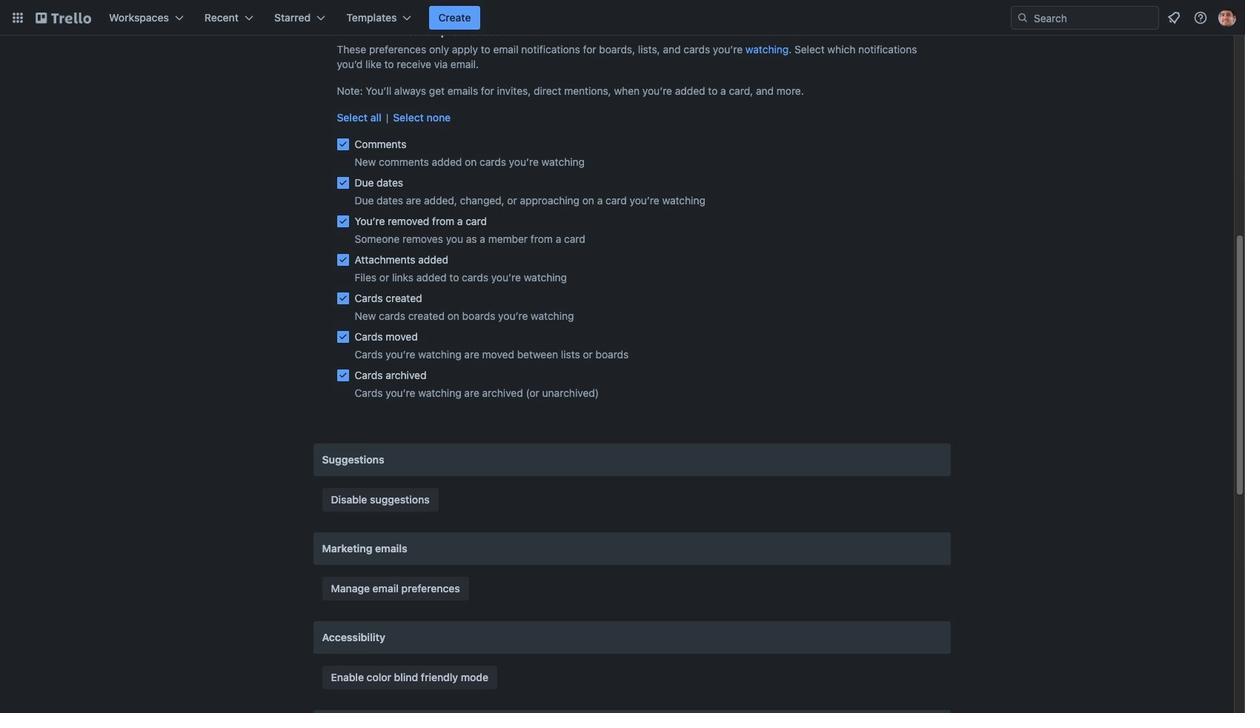 Task type: locate. For each thing, give the bounding box(es) containing it.
Search field
[[1011, 6, 1159, 30]]

0 notifications image
[[1165, 9, 1183, 27]]

james peterson (jamespeterson93) image
[[1219, 9, 1236, 27]]



Task type: vqa. For each thing, say whether or not it's contained in the screenshot.
james peterson (jamespeterson93) icon
yes



Task type: describe. For each thing, give the bounding box(es) containing it.
back to home image
[[36, 6, 91, 30]]

open information menu image
[[1193, 10, 1208, 25]]

primary element
[[0, 0, 1245, 36]]

search image
[[1017, 12, 1029, 24]]



